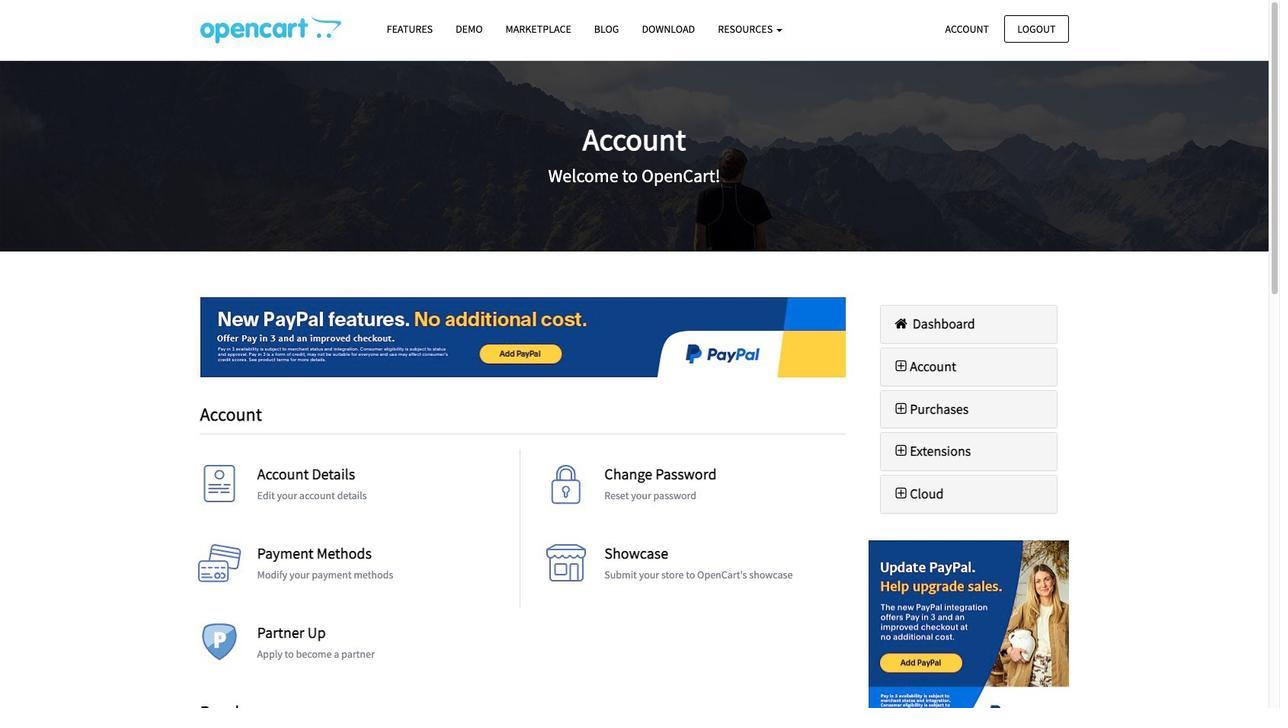 Task type: locate. For each thing, give the bounding box(es) containing it.
1 vertical spatial plus square o image
[[893, 487, 910, 501]]

plus square o image
[[893, 402, 910, 416], [893, 445, 910, 458]]

payment methods image
[[196, 544, 242, 590]]

1 vertical spatial paypal image
[[869, 540, 1069, 708]]

2 plus square o image from the top
[[893, 445, 910, 458]]

0 horizontal spatial paypal image
[[200, 297, 846, 377]]

paypal image
[[200, 297, 846, 377], [869, 540, 1069, 708]]

home image
[[893, 317, 910, 331]]

0 vertical spatial plus square o image
[[893, 360, 910, 373]]

0 vertical spatial plus square o image
[[893, 402, 910, 416]]

1 vertical spatial plus square o image
[[893, 445, 910, 458]]

plus square o image
[[893, 360, 910, 373], [893, 487, 910, 501]]



Task type: describe. For each thing, give the bounding box(es) containing it.
0 vertical spatial paypal image
[[200, 297, 846, 377]]

change password image
[[544, 465, 589, 510]]

apply to become a partner image
[[196, 623, 242, 669]]

account image
[[196, 465, 242, 510]]

opencart - your account image
[[200, 16, 341, 43]]

2 plus square o image from the top
[[893, 487, 910, 501]]

1 plus square o image from the top
[[893, 402, 910, 416]]

showcase image
[[544, 544, 589, 590]]

1 plus square o image from the top
[[893, 360, 910, 373]]

1 horizontal spatial paypal image
[[869, 540, 1069, 708]]



Task type: vqa. For each thing, say whether or not it's contained in the screenshot.
Account image
yes



